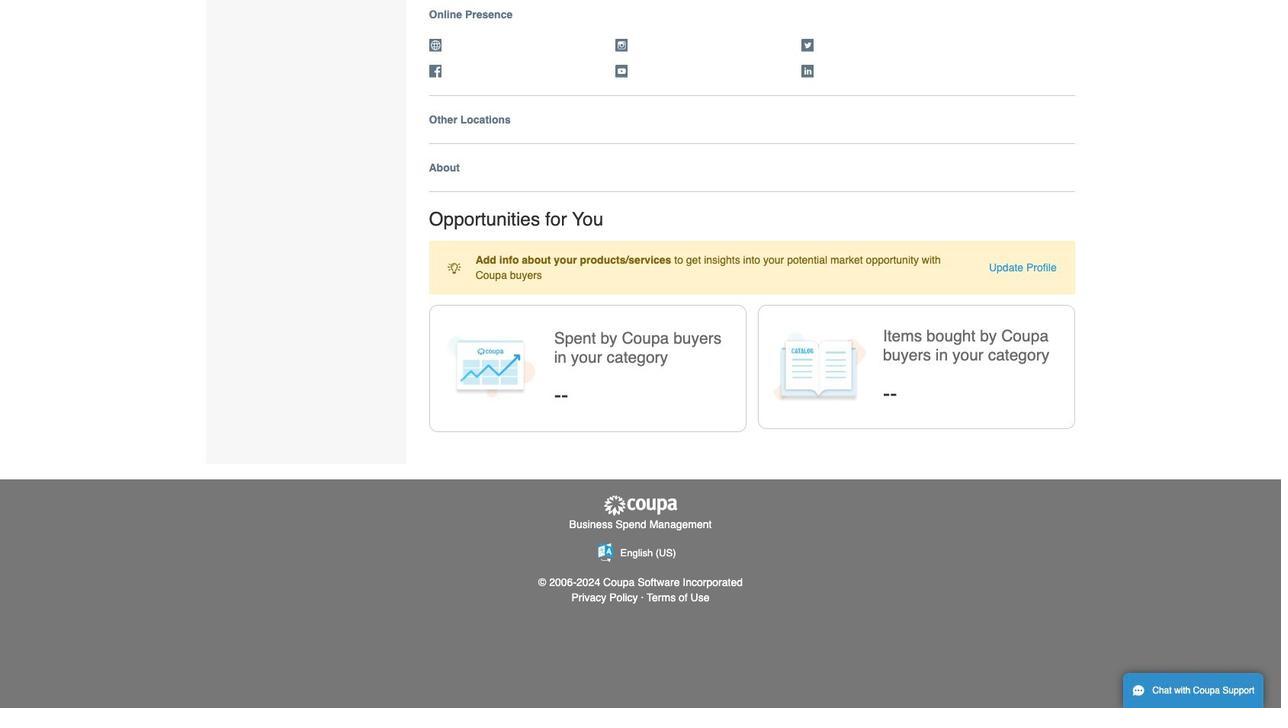 Task type: locate. For each thing, give the bounding box(es) containing it.
alert
[[429, 241, 1075, 294]]



Task type: vqa. For each thing, say whether or not it's contained in the screenshot.
alert on the top of the page
yes



Task type: describe. For each thing, give the bounding box(es) containing it.
coupa supplier portal image
[[603, 495, 679, 517]]



